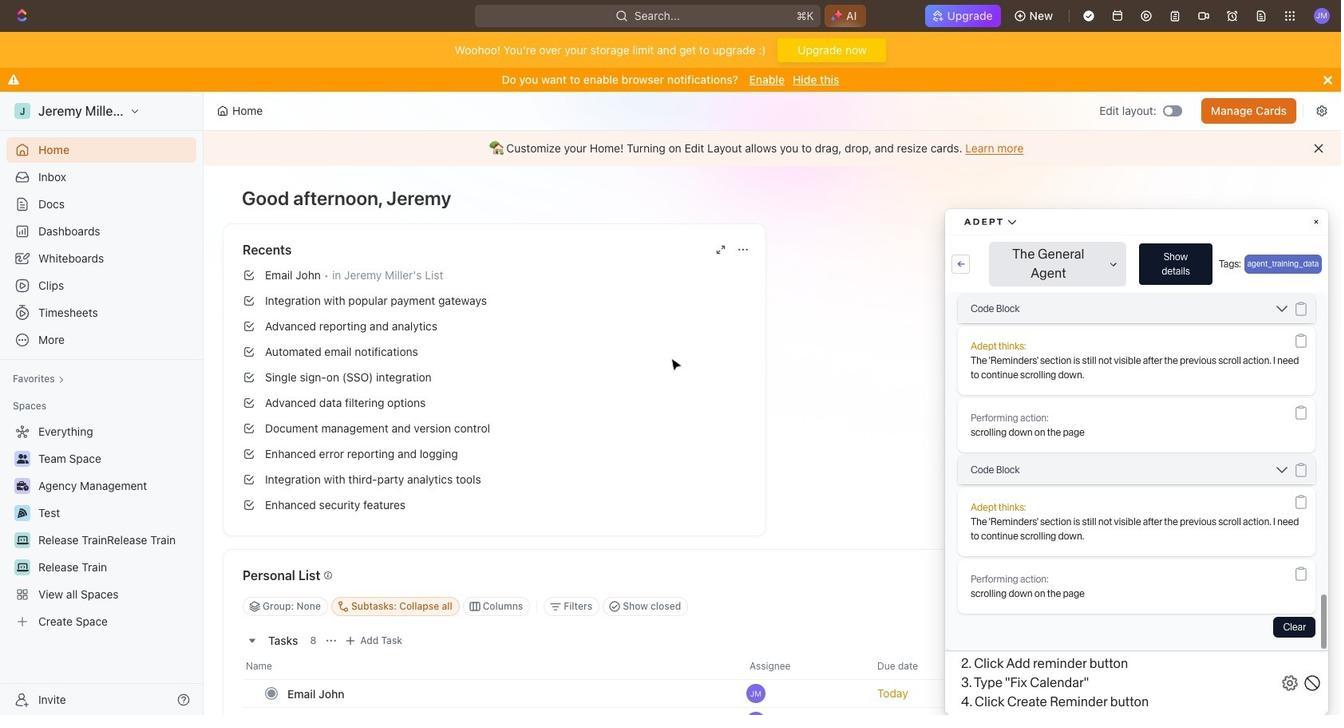Task type: describe. For each thing, give the bounding box(es) containing it.
Search tasks... text field
[[1079, 595, 1239, 619]]

business time image
[[16, 481, 28, 491]]

laptop code image
[[16, 563, 28, 572]]

laptop code image
[[16, 536, 28, 545]]



Task type: vqa. For each thing, say whether or not it's contained in the screenshot.
user group icon
yes



Task type: locate. For each thing, give the bounding box(es) containing it.
pizza slice image
[[18, 508, 27, 518]]

tree inside the sidebar navigation
[[6, 419, 196, 635]]

user group image
[[16, 454, 28, 464]]

tree
[[6, 419, 196, 635]]

jeremy miller's workspace, , element
[[14, 103, 30, 119]]

alert
[[204, 131, 1341, 166]]

sidebar navigation
[[0, 92, 207, 715]]



